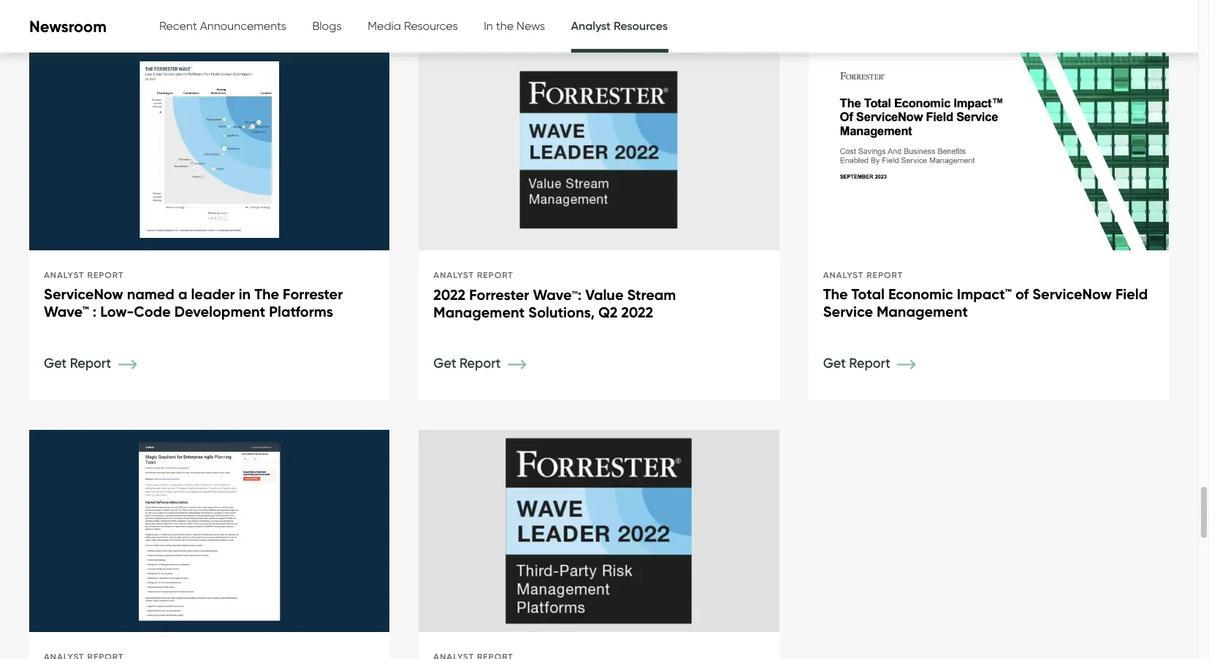 Task type: describe. For each thing, give the bounding box(es) containing it.
management inside : value stream management solutions, q2 2022
[[434, 303, 525, 321]]

named
[[127, 285, 175, 303]]

3 get from the left
[[434, 356, 456, 372]]

get report link for management
[[823, 356, 938, 372]]

development
[[174, 302, 266, 321]]

news
[[517, 19, 545, 33]]

get report for service
[[823, 356, 894, 372]]

2022 inside : value stream management solutions, q2 2022
[[621, 303, 654, 321]]

resources for media resources
[[404, 19, 458, 33]]

a
[[178, 285, 187, 303]]

get for servicenow named a leader in the forrester wave™ : low-code development platforms
[[44, 356, 67, 372]]

newsroom
[[29, 17, 107, 36]]

management inside the total economic impact™ of servicenow field service management
[[877, 302, 968, 321]]

wave
[[533, 286, 572, 304]]

get report for wave™
[[44, 356, 114, 372]]

1 horizontal spatial forrester
[[469, 286, 530, 304]]

servicenow named a leader in the forrester wave™ : low-code development platforms
[[44, 285, 343, 321]]

in
[[484, 19, 493, 33]]

get for the total economic impact™ of servicenow field service management
[[823, 356, 846, 372]]

the total economic impact™ of servicenow field service management image
[[809, 49, 1169, 252]]

the inside the 'servicenow named a leader in the forrester wave™ : low-code development platforms'
[[254, 285, 279, 303]]

service
[[823, 302, 873, 321]]

3 get report link from the left
[[434, 356, 548, 372]]

in the news link
[[484, 1, 545, 52]]

of
[[1016, 285, 1029, 303]]

media resources
[[368, 19, 458, 33]]

q2
[[599, 303, 618, 321]]

: inside : value stream management solutions, q2 2022
[[578, 286, 582, 304]]

leader
[[191, 285, 235, 303]]

forrester wave™: low-code development platforms for professional developers image
[[29, 49, 390, 252]]



Task type: vqa. For each thing, say whether or not it's contained in the screenshot.
'The Creatorcon Community Hub Is Open!' image
no



Task type: locate. For each thing, give the bounding box(es) containing it.
2022 gartner magic quadrant for enterprise agile planning tools image
[[29, 431, 390, 633]]

: inside the 'servicenow named a leader in the forrester wave™ : low-code development platforms'
[[93, 302, 97, 321]]

servicenow inside the 'servicenow named a leader in the forrester wave™ : low-code development platforms'
[[44, 285, 123, 303]]

0 horizontal spatial :
[[93, 302, 97, 321]]

resources right analyst at the top of the page
[[614, 18, 668, 33]]

0 horizontal spatial report
[[70, 356, 111, 372]]

recent
[[159, 19, 197, 33]]

resources right media
[[404, 19, 458, 33]]

forrester right "in"
[[283, 285, 343, 303]]

field
[[1116, 285, 1148, 303]]

0 horizontal spatial get report
[[44, 356, 114, 372]]

1 get report from the left
[[44, 356, 114, 372]]

1 horizontal spatial get report link
[[434, 356, 548, 372]]

2 get from the left
[[823, 356, 846, 372]]

: left value
[[578, 286, 582, 304]]

tm
[[572, 290, 578, 296]]

0 horizontal spatial servicenow
[[44, 285, 123, 303]]

3 get report from the left
[[434, 356, 504, 372]]

the
[[496, 19, 514, 33]]

analyst resources
[[571, 18, 668, 33]]

forrester left "wave"
[[469, 286, 530, 304]]

the left total
[[823, 285, 848, 303]]

0 horizontal spatial forrester
[[283, 285, 343, 303]]

analyst
[[571, 18, 611, 33]]

1 horizontal spatial get
[[434, 356, 456, 372]]

1 get report link from the left
[[44, 356, 158, 372]]

1 horizontal spatial resources
[[614, 18, 668, 33]]

0 horizontal spatial 2022
[[434, 286, 466, 304]]

2 get report link from the left
[[823, 356, 938, 372]]

1 servicenow from the left
[[44, 285, 123, 303]]

get report link down low-
[[44, 356, 158, 372]]

:
[[578, 286, 582, 304], [93, 302, 97, 321]]

report
[[70, 356, 111, 372], [850, 356, 891, 372], [460, 356, 501, 372]]

servicenow
[[44, 285, 123, 303], [1033, 285, 1112, 303]]

1 horizontal spatial report
[[460, 356, 501, 372]]

1 horizontal spatial management
[[877, 302, 968, 321]]

0 horizontal spatial get report link
[[44, 356, 158, 372]]

analyst resources link
[[571, 0, 668, 55]]

1 horizontal spatial the
[[823, 285, 848, 303]]

get report link
[[44, 356, 158, 372], [823, 356, 938, 372], [434, 356, 548, 372]]

0 horizontal spatial the
[[254, 285, 279, 303]]

solutions,
[[529, 303, 595, 321]]

resources
[[614, 18, 668, 33], [404, 19, 458, 33]]

2 report from the left
[[850, 356, 891, 372]]

in
[[239, 285, 251, 303]]

0 horizontal spatial get
[[44, 356, 67, 372]]

the right "in"
[[254, 285, 279, 303]]

stream
[[627, 286, 676, 304]]

servicenow inside the total economic impact™ of servicenow field service management
[[1033, 285, 1112, 303]]

2 the from the left
[[823, 285, 848, 303]]

in the news
[[484, 19, 545, 33]]

platforms
[[269, 302, 333, 321]]

blogs
[[312, 19, 342, 33]]

management
[[877, 302, 968, 321], [434, 303, 525, 321]]

1 get from the left
[[44, 356, 67, 372]]

get report link for :
[[44, 356, 158, 372]]

: left low-
[[93, 302, 97, 321]]

code
[[134, 302, 171, 321]]

value
[[586, 286, 624, 304]]

: value stream management solutions, q2 2022
[[434, 286, 676, 321]]

low-
[[100, 302, 134, 321]]

total
[[852, 285, 885, 303]]

report for wave™
[[70, 356, 111, 372]]

forrester
[[283, 285, 343, 303], [469, 286, 530, 304]]

2022 forrester wave tm
[[434, 286, 578, 304]]

0 horizontal spatial resources
[[404, 19, 458, 33]]

announcements
[[200, 19, 286, 33]]

2 horizontal spatial report
[[850, 356, 891, 372]]

media resources link
[[368, 1, 458, 52]]

2 horizontal spatial get report
[[823, 356, 894, 372]]

servicenow left named
[[44, 285, 123, 303]]

2 get report from the left
[[823, 356, 894, 372]]

get report link down 2022 forrester wave tm
[[434, 356, 548, 372]]

blogs link
[[312, 1, 342, 52]]

get report
[[44, 356, 114, 372], [823, 356, 894, 372], [434, 356, 504, 372]]

2 horizontal spatial get
[[823, 356, 846, 372]]

1 horizontal spatial :
[[578, 286, 582, 304]]

the total economic impact™ of servicenow field service management
[[823, 285, 1148, 321]]

1 report from the left
[[70, 356, 111, 372]]

wave™
[[44, 302, 89, 321]]

1 horizontal spatial 2022
[[621, 303, 654, 321]]

0 horizontal spatial management
[[434, 303, 525, 321]]

the inside the total economic impact™ of servicenow field service management
[[823, 285, 848, 303]]

1 horizontal spatial get report
[[434, 356, 504, 372]]

recent announcements link
[[159, 1, 286, 52]]

report for service
[[850, 356, 891, 372]]

get
[[44, 356, 67, 372], [823, 356, 846, 372], [434, 356, 456, 372]]

resources for analyst resources
[[614, 18, 668, 33]]

forrester inside the 'servicenow named a leader in the forrester wave™ : low-code development platforms'
[[283, 285, 343, 303]]

3 report from the left
[[460, 356, 501, 372]]

2022
[[434, 286, 466, 304], [621, 303, 654, 321]]

the
[[254, 285, 279, 303], [823, 285, 848, 303]]

2 horizontal spatial get report link
[[823, 356, 938, 372]]

1 horizontal spatial servicenow
[[1033, 285, 1112, 303]]

servicenow right the of
[[1033, 285, 1112, 303]]

2 servicenow from the left
[[1033, 285, 1112, 303]]

get report link down service
[[823, 356, 938, 372]]

1 the from the left
[[254, 285, 279, 303]]

economic
[[889, 285, 954, 303]]

impact™
[[957, 285, 1012, 303]]

media
[[368, 19, 401, 33]]

recent announcements
[[159, 19, 286, 33]]



